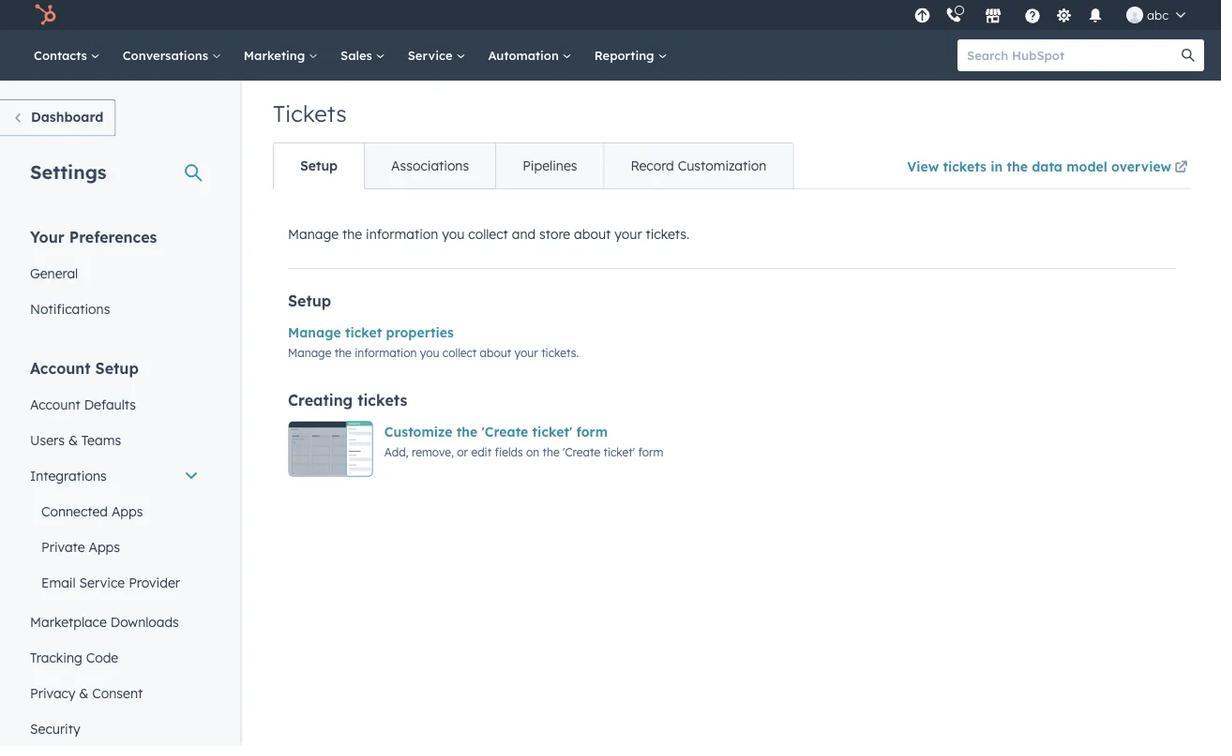 Task type: vqa. For each thing, say whether or not it's contained in the screenshot.
the top ABOUT
yes



Task type: locate. For each thing, give the bounding box(es) containing it.
help image
[[1025, 8, 1042, 25]]

tickets left in
[[943, 158, 987, 175]]

1 horizontal spatial &
[[79, 685, 89, 702]]

0 horizontal spatial tickets
[[358, 391, 407, 410]]

apps for private apps
[[89, 539, 120, 556]]

marketplace downloads link
[[19, 605, 210, 640]]

contacts
[[34, 47, 91, 63]]

calling icon image
[[946, 7, 963, 24]]

collect down properties
[[443, 346, 477, 360]]

ticket' right on at bottom
[[604, 445, 635, 459]]

tickets for creating
[[358, 391, 407, 410]]

manage left ticket
[[288, 325, 341, 341]]

remove,
[[412, 445, 454, 459]]

manage ticket properties link
[[288, 325, 454, 341]]

pipelines link
[[496, 144, 604, 189]]

1 vertical spatial account
[[30, 396, 80, 413]]

tracking
[[30, 650, 82, 666]]

1 vertical spatial collect
[[443, 346, 477, 360]]

users & teams link
[[19, 423, 210, 458]]

service link
[[397, 30, 477, 81]]

account up the users
[[30, 396, 80, 413]]

marketing
[[244, 47, 309, 63]]

1 vertical spatial service
[[79, 575, 125, 591]]

tickets for view
[[943, 158, 987, 175]]

0 horizontal spatial ticket'
[[533, 424, 573, 441]]

0 horizontal spatial about
[[480, 346, 512, 360]]

security
[[30, 721, 80, 738]]

form
[[577, 424, 608, 441], [639, 445, 664, 459]]

1 vertical spatial 'create
[[563, 445, 601, 459]]

navigation containing setup
[[273, 143, 794, 190]]

2 link opens in a new window image from the top
[[1175, 161, 1188, 175]]

account up account defaults
[[30, 359, 91, 378]]

service right sales link
[[408, 47, 456, 63]]

setup link
[[274, 144, 364, 189]]

0 vertical spatial about
[[574, 226, 611, 243]]

information down associations link
[[366, 226, 439, 243]]

'create up fields
[[482, 424, 529, 441]]

1 horizontal spatial tickets
[[943, 158, 987, 175]]

service down private apps link
[[79, 575, 125, 591]]

the
[[1007, 158, 1028, 175], [343, 226, 362, 243], [335, 346, 352, 360], [457, 424, 478, 441], [543, 445, 560, 459]]

customization
[[678, 158, 767, 174]]

1 vertical spatial ticket'
[[604, 445, 635, 459]]

your preferences element
[[19, 227, 210, 327]]

record customization
[[631, 158, 767, 174]]

2 vertical spatial manage
[[288, 346, 332, 360]]

collect inside "manage ticket properties manage the information you collect about your tickets."
[[443, 346, 477, 360]]

notifications button
[[1080, 0, 1112, 30]]

0 vertical spatial account
[[30, 359, 91, 378]]

tickets
[[273, 99, 347, 128]]

navigation
[[273, 143, 794, 190]]

service
[[408, 47, 456, 63], [79, 575, 125, 591]]

1 vertical spatial tickets
[[358, 391, 407, 410]]

apps down integrations button
[[112, 503, 143, 520]]

2 vertical spatial setup
[[95, 359, 139, 378]]

defaults
[[84, 396, 136, 413]]

1 vertical spatial your
[[515, 346, 538, 360]]

users & teams
[[30, 432, 121, 449]]

0 vertical spatial tickets
[[943, 158, 987, 175]]

manage up creating
[[288, 346, 332, 360]]

setup up the account defaults link
[[95, 359, 139, 378]]

service inside account setup element
[[79, 575, 125, 591]]

associations
[[391, 158, 469, 174]]

gary orlando image
[[1127, 7, 1144, 23]]

1 horizontal spatial service
[[408, 47, 456, 63]]

about inside "manage ticket properties manage the information you collect about your tickets."
[[480, 346, 512, 360]]

view tickets in the data model overview
[[908, 158, 1172, 175]]

your up customize the 'create ticket' form link
[[515, 346, 538, 360]]

tracking code
[[30, 650, 118, 666]]

account defaults
[[30, 396, 136, 413]]

1 vertical spatial information
[[355, 346, 417, 360]]

1 vertical spatial form
[[639, 445, 664, 459]]

account for account setup
[[30, 359, 91, 378]]

1 vertical spatial setup
[[288, 292, 331, 311]]

0 horizontal spatial your
[[515, 346, 538, 360]]

integrations
[[30, 468, 107, 484]]

the down setup link
[[343, 226, 362, 243]]

security link
[[19, 712, 210, 747]]

1 horizontal spatial about
[[574, 226, 611, 243]]

2 account from the top
[[30, 396, 80, 413]]

'create right on at bottom
[[563, 445, 601, 459]]

email
[[41, 575, 76, 591]]

apps for connected apps
[[112, 503, 143, 520]]

your
[[30, 228, 65, 246]]

1 vertical spatial apps
[[89, 539, 120, 556]]

1 vertical spatial &
[[79, 685, 89, 702]]

private
[[41, 539, 85, 556]]

0 horizontal spatial form
[[577, 424, 608, 441]]

1 vertical spatial manage
[[288, 325, 341, 341]]

you left and
[[442, 226, 465, 243]]

ticket' up on at bottom
[[533, 424, 573, 441]]

link opens in a new window image
[[1175, 157, 1188, 179], [1175, 161, 1188, 175]]

overview
[[1112, 158, 1172, 175]]

1 vertical spatial tickets.
[[542, 346, 579, 360]]

1 account from the top
[[30, 359, 91, 378]]

tickets up customize
[[358, 391, 407, 410]]

1 horizontal spatial ticket'
[[604, 445, 635, 459]]

manage
[[288, 226, 339, 243], [288, 325, 341, 341], [288, 346, 332, 360]]

abc button
[[1116, 0, 1197, 30]]

creating
[[288, 391, 353, 410]]

privacy
[[30, 685, 75, 702]]

marketing link
[[233, 30, 329, 81]]

about right store
[[574, 226, 611, 243]]

privacy & consent
[[30, 685, 143, 702]]

0 horizontal spatial service
[[79, 575, 125, 591]]

&
[[68, 432, 78, 449], [79, 685, 89, 702]]

manage down setup link
[[288, 226, 339, 243]]

0 vertical spatial service
[[408, 47, 456, 63]]

dashboard
[[31, 109, 104, 125]]

1 vertical spatial about
[[480, 346, 512, 360]]

0 vertical spatial ticket'
[[533, 424, 573, 441]]

1 vertical spatial you
[[420, 346, 440, 360]]

apps up email service provider
[[89, 539, 120, 556]]

customize the 'create ticket' form add, remove, or edit fields on the 'create ticket' form
[[385, 424, 664, 459]]

0 vertical spatial collect
[[469, 226, 508, 243]]

0 vertical spatial 'create
[[482, 424, 529, 441]]

the right in
[[1007, 158, 1028, 175]]

ticket'
[[533, 424, 573, 441], [604, 445, 635, 459]]

tickets
[[943, 158, 987, 175], [358, 391, 407, 410]]

& inside privacy & consent link
[[79, 685, 89, 702]]

collect left and
[[469, 226, 508, 243]]

0 horizontal spatial &
[[68, 432, 78, 449]]

1 manage from the top
[[288, 226, 339, 243]]

1 horizontal spatial form
[[639, 445, 664, 459]]

setup up manage ticket properties link
[[288, 292, 331, 311]]

marketplace
[[30, 614, 107, 631]]

conversations
[[123, 47, 212, 63]]

1 horizontal spatial 'create
[[563, 445, 601, 459]]

setup down tickets
[[300, 158, 338, 174]]

1 horizontal spatial you
[[442, 226, 465, 243]]

teams
[[81, 432, 121, 449]]

search button
[[1173, 39, 1205, 71]]

upgrade image
[[914, 8, 931, 25]]

1 horizontal spatial your
[[615, 226, 642, 243]]

model
[[1067, 158, 1108, 175]]

about up customize the 'create ticket' form link
[[480, 346, 512, 360]]

1 horizontal spatial tickets.
[[646, 226, 690, 243]]

2 manage from the top
[[288, 325, 341, 341]]

apps
[[112, 503, 143, 520], [89, 539, 120, 556]]

tickets.
[[646, 226, 690, 243], [542, 346, 579, 360]]

provider
[[129, 575, 180, 591]]

connected apps
[[41, 503, 143, 520]]

information
[[366, 226, 439, 243], [355, 346, 417, 360]]

0 horizontal spatial you
[[420, 346, 440, 360]]

about
[[574, 226, 611, 243], [480, 346, 512, 360]]

information down manage ticket properties link
[[355, 346, 417, 360]]

notifications image
[[1088, 8, 1105, 25]]

your down record
[[615, 226, 642, 243]]

settings image
[[1056, 8, 1073, 25]]

your inside "manage ticket properties manage the information you collect about your tickets."
[[515, 346, 538, 360]]

0 vertical spatial tickets.
[[646, 226, 690, 243]]

& inside users & teams 'link'
[[68, 432, 78, 449]]

& right the users
[[68, 432, 78, 449]]

setup inside navigation
[[300, 158, 338, 174]]

0 vertical spatial apps
[[112, 503, 143, 520]]

account
[[30, 359, 91, 378], [30, 396, 80, 413]]

account setup element
[[19, 358, 210, 747]]

connected apps link
[[19, 494, 210, 530]]

0 horizontal spatial tickets.
[[542, 346, 579, 360]]

add,
[[385, 445, 409, 459]]

you inside "manage ticket properties manage the information you collect about your tickets."
[[420, 346, 440, 360]]

the down ticket
[[335, 346, 352, 360]]

manage ticket properties manage the information you collect about your tickets.
[[288, 325, 579, 360]]

you down properties
[[420, 346, 440, 360]]

tickets. inside "manage ticket properties manage the information you collect about your tickets."
[[542, 346, 579, 360]]

0 vertical spatial &
[[68, 432, 78, 449]]

& right privacy
[[79, 685, 89, 702]]

privacy & consent link
[[19, 676, 210, 712]]

0 vertical spatial setup
[[300, 158, 338, 174]]

customize the 'create ticket' form link
[[385, 424, 608, 441]]

0 vertical spatial manage
[[288, 226, 339, 243]]



Task type: describe. For each thing, give the bounding box(es) containing it.
sales
[[341, 47, 376, 63]]

3 manage from the top
[[288, 346, 332, 360]]

account for account defaults
[[30, 396, 80, 413]]

general link
[[19, 256, 210, 291]]

your preferences
[[30, 228, 157, 246]]

in
[[991, 158, 1003, 175]]

upgrade link
[[911, 5, 935, 25]]

reporting link
[[583, 30, 679, 81]]

account defaults link
[[19, 387, 210, 423]]

integrations button
[[19, 458, 210, 494]]

marketplaces image
[[985, 8, 1002, 25]]

marketplace downloads
[[30, 614, 179, 631]]

the up "or"
[[457, 424, 478, 441]]

tracking code link
[[19, 640, 210, 676]]

email service provider
[[41, 575, 180, 591]]

1 link opens in a new window image from the top
[[1175, 157, 1188, 179]]

on
[[526, 445, 540, 459]]

settings
[[30, 160, 107, 183]]

properties
[[386, 325, 454, 341]]

0 vertical spatial information
[[366, 226, 439, 243]]

sales link
[[329, 30, 397, 81]]

data
[[1032, 158, 1063, 175]]

0 vertical spatial form
[[577, 424, 608, 441]]

downloads
[[110, 614, 179, 631]]

view
[[908, 158, 939, 175]]

manage for manage ticket properties manage the information you collect about your tickets.
[[288, 325, 341, 341]]

customize
[[385, 424, 453, 441]]

marketplaces button
[[974, 0, 1013, 30]]

information inside "manage ticket properties manage the information you collect about your tickets."
[[355, 346, 417, 360]]

preferences
[[69, 228, 157, 246]]

abc
[[1148, 7, 1169, 23]]

hubspot image
[[34, 4, 56, 26]]

settings link
[[1053, 5, 1076, 25]]

notifications link
[[19, 291, 210, 327]]

store
[[540, 226, 571, 243]]

private apps link
[[19, 530, 210, 565]]

edit
[[471, 445, 492, 459]]

associations link
[[364, 144, 496, 189]]

automation link
[[477, 30, 583, 81]]

creating tickets
[[288, 391, 407, 410]]

view tickets in the data model overview link
[[908, 146, 1192, 189]]

pipelines
[[523, 158, 578, 174]]

the right on at bottom
[[543, 445, 560, 459]]

reporting
[[595, 47, 658, 63]]

contacts link
[[23, 30, 111, 81]]

& for users
[[68, 432, 78, 449]]

hubspot link
[[23, 4, 70, 26]]

the inside "manage ticket properties manage the information you collect about your tickets."
[[335, 346, 352, 360]]

manage for manage the information you collect and store about your tickets.
[[288, 226, 339, 243]]

notifications
[[30, 301, 110, 317]]

dashboard link
[[0, 99, 116, 137]]

and
[[512, 226, 536, 243]]

automation
[[488, 47, 563, 63]]

general
[[30, 265, 78, 282]]

connected
[[41, 503, 108, 520]]

0 horizontal spatial 'create
[[482, 424, 529, 441]]

or
[[457, 445, 468, 459]]

code
[[86, 650, 118, 666]]

consent
[[92, 685, 143, 702]]

the inside view tickets in the data model overview link
[[1007, 158, 1028, 175]]

record customization link
[[604, 144, 793, 189]]

calling icon button
[[938, 3, 970, 27]]

ticket
[[345, 325, 382, 341]]

search image
[[1182, 49, 1195, 62]]

private apps
[[41, 539, 120, 556]]

record
[[631, 158, 674, 174]]

fields
[[495, 445, 523, 459]]

0 vertical spatial you
[[442, 226, 465, 243]]

0 vertical spatial your
[[615, 226, 642, 243]]

& for privacy
[[79, 685, 89, 702]]

users
[[30, 432, 65, 449]]

Search HubSpot search field
[[958, 39, 1188, 71]]

abc menu
[[909, 0, 1199, 30]]

manage the information you collect and store about your tickets.
[[288, 226, 690, 243]]

account setup
[[30, 359, 139, 378]]

email service provider link
[[19, 565, 210, 601]]

conversations link
[[111, 30, 233, 81]]

help button
[[1017, 0, 1049, 30]]



